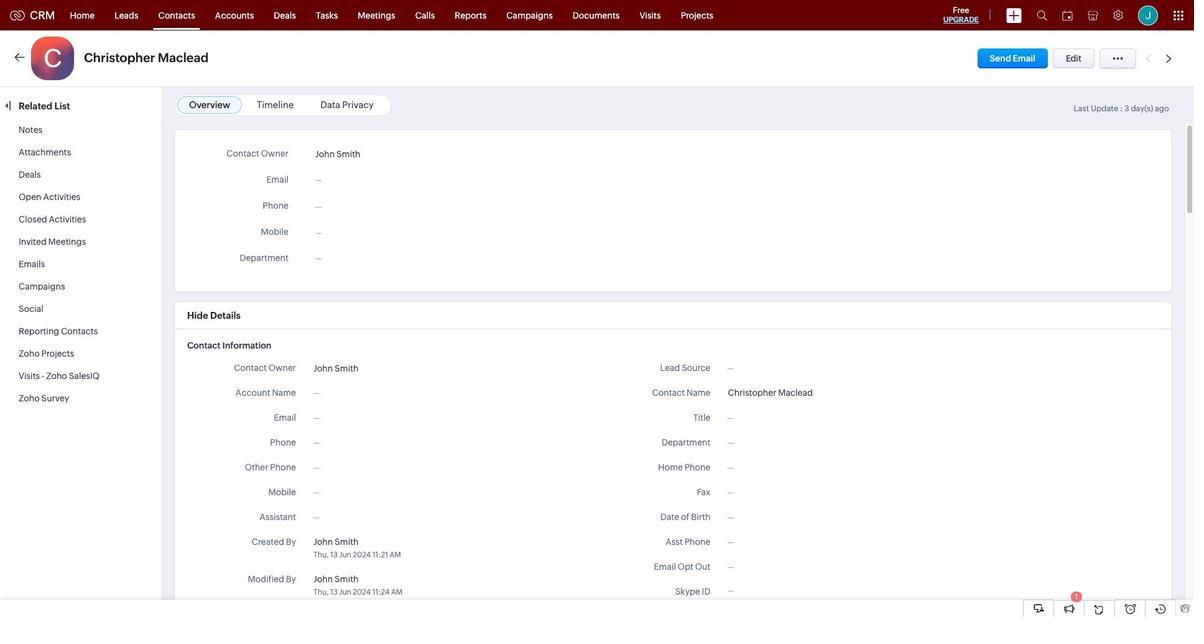 Task type: locate. For each thing, give the bounding box(es) containing it.
logo image
[[10, 10, 25, 20]]

search element
[[1029, 0, 1055, 30]]

calendar image
[[1062, 10, 1073, 20]]

profile element
[[1131, 0, 1165, 30]]

create menu element
[[999, 0, 1029, 30]]



Task type: vqa. For each thing, say whether or not it's contained in the screenshot.
SIGNALS element
no



Task type: describe. For each thing, give the bounding box(es) containing it.
search image
[[1037, 10, 1047, 21]]

previous record image
[[1146, 54, 1151, 63]]

next record image
[[1166, 54, 1174, 63]]

create menu image
[[1006, 8, 1022, 23]]

profile image
[[1138, 5, 1158, 25]]



